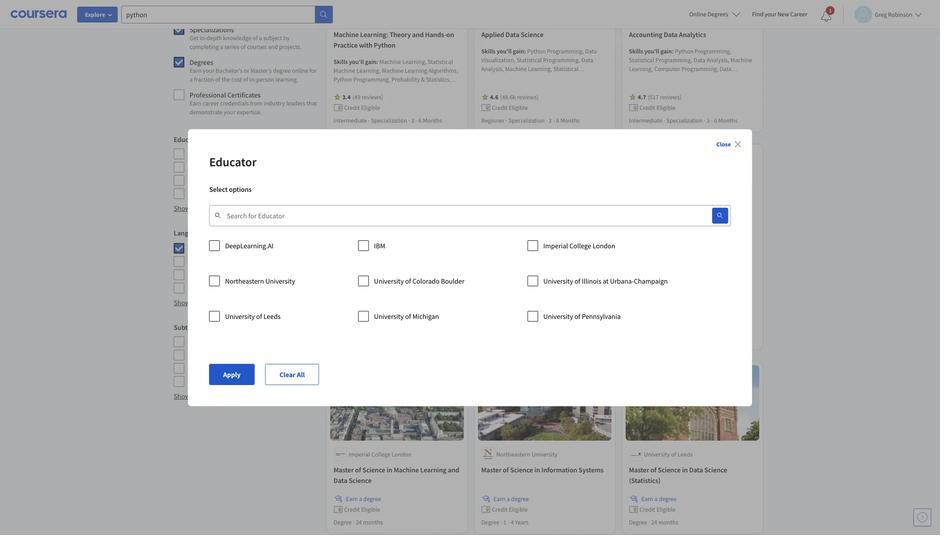 Task type: locate. For each thing, give the bounding box(es) containing it.
show more button for german
[[174, 297, 207, 308]]

machine up practice
[[334, 30, 359, 39]]

0 vertical spatial your
[[765, 10, 777, 18]]

in inside master of science in machine learning and data science
[[387, 465, 393, 474]]

and down subject
[[268, 43, 278, 51]]

skills down practice
[[334, 58, 348, 66]]

leeds inside the select educator options element
[[264, 312, 281, 320]]

2 more from the top
[[192, 298, 207, 307]]

1 vertical spatial deeplearning.ai
[[225, 241, 274, 250]]

0 vertical spatial university of illinois at urbana-champaign
[[645, 15, 753, 23]]

0 vertical spatial university of leeds
[[225, 312, 281, 320]]

4
[[511, 518, 514, 526]]

reviews) for science
[[517, 93, 539, 101]]

1 vertical spatial urbana-
[[610, 276, 634, 285]]

1 vertical spatial northeastern university
[[225, 276, 295, 285]]

eligible down 4.6 (48.6k reviews)
[[509, 104, 528, 112]]

your inside earn career credentials from industry leaders that demonstrate your expertise.
[[224, 108, 236, 116]]

gain down with
[[366, 58, 377, 66]]

university of leeds up the master of science in data science (statistics)
[[645, 450, 693, 458]]

eligible
[[361, 104, 381, 112], [509, 104, 528, 112], [657, 104, 676, 112], [361, 321, 381, 329], [509, 321, 528, 329], [361, 505, 381, 513], [509, 505, 528, 513], [657, 505, 676, 513]]

2 vertical spatial college
[[372, 450, 391, 458]]

3 show more from the top
[[174, 392, 207, 401]]

university of illinois at urbana-champaign up analytics
[[645, 15, 753, 23]]

at
[[696, 15, 702, 23], [603, 276, 609, 285]]

1 horizontal spatial 24
[[652, 518, 658, 526]]

3 specialization from the left
[[667, 116, 703, 124]]

educator up select options
[[209, 154, 257, 170]]

0 vertical spatial chinese
[[190, 351, 213, 360]]

subtitles
[[174, 323, 200, 332]]

more down german
[[192, 298, 207, 307]]

2 vertical spatial imperial college london
[[349, 450, 412, 458]]

: down applied data science
[[525, 47, 526, 55]]

1 horizontal spatial you'll
[[497, 47, 512, 55]]

2 horizontal spatial master
[[630, 465, 650, 474]]

1 left 4
[[504, 518, 507, 526]]

and right analysis
[[523, 248, 534, 256]]

credit inside (19.3k reviews) credit eligible
[[492, 321, 508, 329]]

1 vertical spatial chinese
[[190, 364, 213, 373]]

french
[[190, 271, 210, 279]]

college inside the select educator options element
[[570, 241, 592, 250]]

1 intermediate · specialization · 3 - 6 months from the left
[[334, 116, 443, 124]]

data inside data analysis and visualization foundations
[[482, 248, 496, 256]]

illinois
[[678, 15, 695, 23], [582, 276, 602, 285]]

skills for accounting data analytics
[[630, 47, 644, 55]]

show more button for dutch
[[174, 391, 207, 402]]

1 horizontal spatial college
[[372, 450, 391, 458]]

machine up programming
[[675, 265, 697, 273]]

demonstrate
[[190, 108, 223, 116]]

2 vertical spatial show more button
[[174, 391, 207, 402]]

(517
[[648, 93, 659, 101]]

0 vertical spatial show more button
[[174, 203, 207, 214]]

intermediate · specialization · 3 - 6 months down 4.7 (517 reviews)
[[630, 116, 738, 124]]

illinois inside the select educator options element
[[582, 276, 602, 285]]

machine learning: theory and hands-on practice with python
[[334, 30, 455, 49]]

1 horizontal spatial months
[[659, 518, 679, 526]]

show more down dutch
[[174, 392, 207, 401]]

bachelor's
[[216, 67, 243, 75]]

in- up completing
[[200, 34, 207, 42]]

1 horizontal spatial educator
[[209, 154, 257, 170]]

you'll for accounting
[[645, 47, 660, 55]]

coursera image
[[11, 7, 67, 21]]

earn a degree for master of science in machine learning and data science
[[346, 495, 382, 503]]

degree for master of science in data science (statistics)
[[659, 495, 677, 503]]

6 for machine learning: theory and hands-on practice with python
[[419, 116, 422, 124]]

a up "degree · 1 - 4 years"
[[507, 495, 510, 503]]

0 horizontal spatial degree
[[334, 518, 352, 526]]

select
[[209, 185, 228, 193]]

0 vertical spatial in-
[[200, 34, 207, 42]]

: for theory
[[377, 58, 379, 66]]

gain for machine
[[366, 58, 377, 66]]

0 horizontal spatial urbana-
[[610, 276, 634, 285]]

2 6 from the left
[[557, 116, 560, 124]]

1 horizontal spatial months
[[561, 116, 580, 124]]

reviews) right '(48.6k'
[[517, 93, 539, 101]]

0 horizontal spatial university of leeds
[[225, 312, 281, 320]]

university of illinois at urbana-champaign
[[645, 15, 753, 23], [544, 276, 668, 285]]

intermediate · specialization · 3 - 6 months
[[334, 116, 443, 124], [630, 116, 738, 124]]

2 chinese from the top
[[190, 364, 213, 373]]

master inside the master of science in data science (statistics)
[[630, 465, 650, 474]]

subtitles group
[[174, 322, 318, 387]]

1 show from the top
[[174, 204, 190, 213]]

1 horizontal spatial master
[[482, 465, 502, 474]]

2 horizontal spatial 3
[[707, 116, 710, 124]]

reviews) right (85.1k on the left of page
[[370, 311, 391, 319]]

master for master of science in data science (statistics)
[[630, 465, 650, 474]]

python right analysis,
[[653, 274, 672, 282]]

2 horizontal spatial 6
[[715, 116, 718, 124]]

degree for master of science in information systems
[[512, 495, 529, 503]]

chinese up chinese (traditional)
[[190, 351, 213, 360]]

0 horizontal spatial :
[[377, 58, 379, 66]]

2 horizontal spatial your
[[765, 10, 777, 18]]

show down german
[[174, 298, 190, 307]]

and inside get in-depth knowledge of a subject by completing a series of courses and projects.
[[268, 43, 278, 51]]

0 horizontal spatial you'll
[[349, 58, 364, 66]]

at up analytics
[[696, 15, 702, 23]]

3 show more button from the top
[[174, 391, 207, 402]]

to
[[373, 248, 379, 256]]

1 vertical spatial champaign
[[634, 276, 668, 285]]

3 6 from the left
[[715, 116, 718, 124]]

more for dutch
[[192, 392, 207, 401]]

your
[[765, 10, 777, 18], [203, 67, 215, 75], [224, 108, 236, 116]]

educator down demonstrate
[[174, 135, 201, 144]]

your up fraction
[[203, 67, 215, 75]]

0 horizontal spatial python
[[374, 41, 396, 49]]

2 horizontal spatial :
[[672, 47, 674, 55]]

deeplearning.ai
[[190, 150, 238, 158], [225, 241, 274, 250]]

chinese up dutch
[[190, 364, 213, 373]]

apply button
[[209, 364, 255, 385]]

1 more from the top
[[192, 204, 207, 213]]

information
[[542, 465, 578, 474]]

urbana- up pennsylvania
[[610, 276, 634, 285]]

1 24 from the left
[[356, 518, 362, 526]]

introduction to data science
[[334, 248, 419, 256]]

reviews) right '(19.3k'
[[517, 311, 539, 319]]

intermediate down 4.7 on the top
[[630, 116, 663, 124]]

python down the learning:
[[374, 41, 396, 49]]

2 show more button from the top
[[174, 297, 207, 308]]

2 horizontal spatial imperial college london
[[544, 241, 616, 250]]

show up language
[[174, 204, 190, 213]]

imperial
[[190, 176, 214, 185], [544, 241, 568, 250], [349, 450, 371, 458]]

degree · 24 months for master of science in machine learning and data science
[[334, 518, 383, 526]]

0 vertical spatial urbana-
[[703, 15, 724, 23]]

1 in from the left
[[387, 465, 393, 474]]

months for accounting data analytics
[[719, 116, 738, 124]]

of inside the master of science in data science (statistics)
[[651, 465, 657, 474]]

2 vertical spatial london
[[392, 450, 412, 458]]

2 show from the top
[[174, 298, 190, 307]]

skills you'll gain : down accounting
[[630, 47, 675, 55]]

gain down accounting data analytics
[[661, 47, 672, 55]]

6 for applied data science
[[557, 116, 560, 124]]

gain for applied
[[513, 47, 525, 55]]

2 specialization from the left
[[509, 116, 545, 124]]

1 vertical spatial college
[[570, 241, 592, 250]]

:
[[525, 47, 526, 55], [672, 47, 674, 55], [377, 58, 379, 66]]

0 horizontal spatial illinois
[[582, 276, 602, 285]]

illinois up university of pennsylvania
[[582, 276, 602, 285]]

a up courses
[[259, 34, 262, 42]]

show more button down german
[[174, 297, 207, 308]]

2 degree · 24 months from the left
[[630, 518, 679, 526]]

1 vertical spatial show
[[174, 298, 190, 307]]

2 horizontal spatial degree
[[630, 518, 648, 526]]

you'll down applied data science
[[497, 47, 512, 55]]

1 3 from the left
[[412, 116, 415, 124]]

skills
[[482, 47, 496, 55], [630, 47, 644, 55], [334, 58, 348, 66]]

24 for master of science in machine learning and data science
[[356, 518, 362, 526]]

earn a degree up 4
[[494, 495, 529, 503]]

machine inside machine learning, network analysis, python programming
[[675, 265, 697, 273]]

data analysis and visualization foundations
[[482, 248, 574, 267]]

1 vertical spatial london
[[593, 241, 616, 250]]

imperial college london inside the select educator options element
[[544, 241, 616, 250]]

3 months from the left
[[719, 116, 738, 124]]

2 vertical spatial ibm
[[374, 241, 385, 250]]

show more for german
[[174, 298, 207, 307]]

2 horizontal spatial machine
[[675, 265, 697, 273]]

1 vertical spatial university of illinois at urbana-champaign
[[544, 276, 668, 285]]

eligible down 3.4 (49 reviews)
[[361, 104, 381, 112]]

- for accounting data analytics
[[711, 116, 713, 124]]

1 horizontal spatial skills you'll gain :
[[482, 47, 528, 55]]

0 vertical spatial show
[[174, 204, 190, 213]]

in
[[387, 465, 393, 474], [535, 465, 541, 474], [683, 465, 688, 474]]

1 horizontal spatial london
[[392, 450, 412, 458]]

more up language
[[192, 204, 207, 213]]

ibm inside 'educator' group
[[190, 163, 201, 172]]

a left series
[[220, 43, 223, 51]]

in-
[[200, 34, 207, 42], [250, 75, 256, 83]]

0 vertical spatial college
[[216, 176, 238, 185]]

show more button
[[174, 203, 207, 214], [174, 297, 207, 308], [174, 391, 207, 402]]

1 vertical spatial illinois
[[582, 276, 602, 285]]

at left analysis,
[[603, 276, 609, 285]]

london inside the select educator options element
[[593, 241, 616, 250]]

0 horizontal spatial master
[[334, 465, 354, 474]]

2 horizontal spatial skills you'll gain :
[[630, 47, 675, 55]]

0 horizontal spatial skills you'll gain :
[[334, 58, 380, 66]]

eligible down master of science in machine learning and data science
[[361, 505, 381, 513]]

0 vertical spatial imperial
[[190, 176, 214, 185]]

skills you'll gain : down applied data science
[[482, 47, 528, 55]]

reviews)
[[362, 93, 384, 101], [517, 93, 539, 101], [661, 93, 682, 101], [370, 311, 391, 319], [517, 311, 539, 319]]

0 horizontal spatial 24
[[356, 518, 362, 526]]

science
[[521, 30, 544, 39], [396, 248, 419, 256], [363, 465, 386, 474], [511, 465, 533, 474], [658, 465, 681, 474], [705, 465, 728, 474], [349, 476, 372, 485]]

1 months from the left
[[363, 518, 383, 526]]

2 earn a degree from the left
[[494, 495, 529, 503]]

degree for master of science in machine learning and data science
[[364, 495, 382, 503]]

master of science in machine learning and data science
[[334, 465, 460, 485]]

2 horizontal spatial skills
[[630, 47, 644, 55]]

1 show more button from the top
[[174, 203, 207, 214]]

analytics
[[679, 30, 707, 39]]

hands-
[[425, 30, 447, 39]]

2 intermediate · specialization · 3 - 6 months from the left
[[630, 116, 738, 124]]

northeastern
[[190, 189, 229, 198], [225, 276, 264, 285], [497, 450, 531, 458]]

in for data
[[683, 465, 688, 474]]

2 horizontal spatial gain
[[661, 47, 672, 55]]

3 earn a degree from the left
[[642, 495, 677, 503]]

0 horizontal spatial months
[[423, 116, 443, 124]]

: for science
[[525, 47, 526, 55]]

a
[[259, 34, 262, 42], [220, 43, 223, 51], [190, 75, 193, 83], [359, 495, 363, 503], [507, 495, 510, 503], [655, 495, 658, 503]]

series
[[225, 43, 239, 51]]

eligible inside (19.3k reviews) credit eligible
[[509, 321, 528, 329]]

at inside 'dialog'
[[603, 276, 609, 285]]

3 more from the top
[[192, 392, 207, 401]]

2 vertical spatial northeastern
[[497, 450, 531, 458]]

0 vertical spatial northeastern
[[190, 189, 229, 198]]

urbana- up analytics
[[703, 15, 724, 23]]

michigan
[[413, 312, 439, 320]]

skills for applied data science
[[482, 47, 496, 55]]

get in-depth knowledge of a subject by completing a series of courses and projects.
[[190, 34, 302, 51]]

all
[[297, 370, 305, 379]]

your right find
[[765, 10, 777, 18]]

3 for theory
[[412, 116, 415, 124]]

skills you'll gain :
[[482, 47, 528, 55], [630, 47, 675, 55], [334, 58, 380, 66]]

university of colorado boulder
[[374, 276, 465, 285]]

gain down applied data science
[[513, 47, 525, 55]]

machine left the learning
[[394, 465, 419, 474]]

reviews) right (49
[[362, 93, 384, 101]]

career
[[203, 99, 219, 107]]

earn
[[190, 67, 202, 75], [190, 99, 202, 107], [346, 495, 358, 503], [494, 495, 506, 503], [642, 495, 654, 503]]

university of leeds
[[225, 312, 281, 320], [645, 450, 693, 458]]

skills down applied
[[482, 47, 496, 55]]

1 degree · 24 months from the left
[[334, 518, 383, 526]]

- for machine learning: theory and hands-on practice with python
[[416, 116, 418, 124]]

1 degree from the left
[[334, 518, 352, 526]]

1 horizontal spatial degree
[[482, 518, 500, 526]]

0 horizontal spatial specialization
[[371, 116, 408, 124]]

1 horizontal spatial imperial
[[349, 450, 371, 458]]

1 vertical spatial imperial
[[544, 241, 568, 250]]

language
[[174, 229, 203, 237]]

1 horizontal spatial illinois
[[678, 15, 695, 23]]

2 master from the left
[[482, 465, 502, 474]]

colorado
[[413, 276, 440, 285]]

show more button up language
[[174, 203, 207, 214]]

2 horizontal spatial imperial
[[544, 241, 568, 250]]

3 degree from the left
[[630, 518, 648, 526]]

2 in from the left
[[535, 465, 541, 474]]

university of illinois at urbana-champaign up pennsylvania
[[544, 276, 668, 285]]

more down dutch
[[192, 392, 207, 401]]

you'll down with
[[349, 58, 364, 66]]

machine inside machine learning: theory and hands-on practice with python
[[334, 30, 359, 39]]

1 chinese from the top
[[190, 351, 213, 360]]

educator dialog
[[188, 129, 752, 406]]

1 specialization from the left
[[371, 116, 408, 124]]

1 inside button
[[829, 7, 832, 14]]

show more down german
[[174, 298, 207, 307]]

2 months from the left
[[561, 116, 580, 124]]

you'll for applied
[[497, 47, 512, 55]]

degree down master of science in machine learning and data science
[[364, 495, 382, 503]]

in- down "master's"
[[250, 75, 256, 83]]

machine for learning,
[[675, 265, 697, 273]]

and right the learning
[[448, 465, 460, 474]]

imperial inside the select educator options element
[[544, 241, 568, 250]]

0 vertical spatial champaign
[[724, 15, 753, 23]]

earn a degree for master of science in data science (statistics)
[[642, 495, 677, 503]]

on
[[447, 30, 455, 39]]

1 horizontal spatial 1
[[829, 7, 832, 14]]

1 show more from the top
[[174, 204, 207, 213]]

educator inside 'dialog'
[[209, 154, 257, 170]]

eligible down the (statistics)
[[657, 505, 676, 513]]

specialization down 4.7 (517 reviews)
[[667, 116, 703, 124]]

learning,
[[698, 265, 722, 273]]

degree up the learning.
[[273, 67, 291, 75]]

2 show more from the top
[[174, 298, 207, 307]]

1 right career
[[829, 7, 832, 14]]

earn a degree
[[346, 495, 382, 503], [494, 495, 529, 503], [642, 495, 677, 503]]

urbana- inside the select educator options element
[[610, 276, 634, 285]]

chinese
[[190, 351, 213, 360], [190, 364, 213, 373]]

find
[[752, 10, 764, 18]]

: for analytics
[[672, 47, 674, 55]]

2 24 from the left
[[652, 518, 658, 526]]

0 horizontal spatial leeds
[[264, 312, 281, 320]]

2 horizontal spatial ibm
[[374, 241, 385, 250]]

2 vertical spatial imperial
[[349, 450, 371, 458]]

a left fraction
[[190, 75, 193, 83]]

northeastern university
[[190, 189, 260, 198], [225, 276, 295, 285], [497, 450, 558, 458]]

educator
[[174, 135, 201, 144], [209, 154, 257, 170]]

: down the learning:
[[377, 58, 379, 66]]

24
[[356, 518, 362, 526], [652, 518, 658, 526]]

1 horizontal spatial ibm
[[349, 233, 359, 241]]

earn a degree down master of science in machine learning and data science
[[346, 495, 382, 503]]

dutch
[[190, 377, 207, 386]]

1 months from the left
[[423, 116, 443, 124]]

northeastern right german
[[225, 276, 264, 285]]

2 months from the left
[[659, 518, 679, 526]]

0 horizontal spatial intermediate
[[334, 116, 367, 124]]

3 in from the left
[[683, 465, 688, 474]]

more
[[192, 204, 207, 213], [192, 298, 207, 307], [192, 392, 207, 401]]

0 horizontal spatial your
[[203, 67, 215, 75]]

show more button down dutch
[[174, 391, 207, 402]]

degree down the master of science in data science (statistics)
[[659, 495, 677, 503]]

(19.3k
[[501, 311, 516, 319]]

eligible down 4.7 (517 reviews)
[[657, 104, 676, 112]]

1 horizontal spatial python
[[653, 274, 672, 282]]

skills you'll gain : down with
[[334, 58, 380, 66]]

university inside 'educator' group
[[230, 189, 260, 198]]

machine inside master of science in machine learning and data science
[[394, 465, 419, 474]]

2 intermediate from the left
[[630, 116, 663, 124]]

earn a degree down the (statistics)
[[642, 495, 677, 503]]

northeastern inside the select educator options element
[[225, 276, 264, 285]]

1 button
[[814, 6, 839, 27]]

intermediate
[[334, 116, 367, 124], [630, 116, 663, 124]]

1
[[829, 7, 832, 14], [504, 518, 507, 526]]

2 degree from the left
[[482, 518, 500, 526]]

1 vertical spatial in-
[[250, 75, 256, 83]]

skills you'll gain : for accounting
[[630, 47, 675, 55]]

1 earn a degree from the left
[[346, 495, 382, 503]]

(85.1k
[[353, 311, 368, 319]]

show more up language
[[174, 204, 207, 213]]

intermediate · specialization · 3 - 6 months down 3.4 (49 reviews)
[[334, 116, 443, 124]]

1 horizontal spatial 3
[[549, 116, 552, 124]]

data inside accounting data analytics link
[[664, 30, 678, 39]]

1 horizontal spatial university of leeds
[[645, 450, 693, 458]]

show down dutch
[[174, 392, 190, 401]]

show more
[[174, 204, 207, 213], [174, 298, 207, 307], [174, 392, 207, 401]]

1 horizontal spatial in
[[535, 465, 541, 474]]

master
[[334, 465, 354, 474], [482, 465, 502, 474], [630, 465, 650, 474]]

2 horizontal spatial earn a degree
[[642, 495, 677, 503]]

3 master from the left
[[630, 465, 650, 474]]

and inside data analysis and visualization foundations
[[523, 248, 534, 256]]

a down master of science in machine learning and data science
[[359, 495, 363, 503]]

0 vertical spatial ibm
[[190, 163, 201, 172]]

chinese (china)
[[190, 351, 236, 360]]

1 vertical spatial leeds
[[678, 450, 693, 458]]

0 horizontal spatial earn a degree
[[346, 495, 382, 503]]

intermediate down 3.4
[[334, 116, 367, 124]]

0 horizontal spatial in-
[[200, 34, 207, 42]]

boulder
[[441, 276, 465, 285]]

london inside 'educator' group
[[239, 176, 262, 185]]

0 horizontal spatial machine
[[334, 30, 359, 39]]

for
[[310, 67, 317, 75]]

None search field
[[121, 6, 333, 23]]

gain
[[513, 47, 525, 55], [661, 47, 672, 55], [366, 58, 377, 66]]

deeplearning.ai inside 'educator' group
[[190, 150, 238, 158]]

show notifications image
[[821, 11, 832, 22]]

accounting
[[630, 30, 663, 39]]

1 vertical spatial machine
[[675, 265, 697, 273]]

in for machine
[[387, 465, 393, 474]]

a down the (statistics)
[[655, 495, 658, 503]]

master of science in information systems
[[482, 465, 604, 474]]

earn for master of science in data science (statistics)
[[642, 495, 654, 503]]

2 horizontal spatial you'll
[[645, 47, 660, 55]]

(19.3k reviews) credit eligible
[[492, 311, 539, 329]]

1 6 from the left
[[419, 116, 422, 124]]

depth
[[207, 34, 222, 42]]

3 show from the top
[[174, 392, 190, 401]]

analysis,
[[630, 274, 652, 282]]

northeastern up master of science in information systems
[[497, 450, 531, 458]]

ibm
[[190, 163, 201, 172], [349, 233, 359, 241], [374, 241, 385, 250]]

eligible down '(19.3k'
[[509, 321, 528, 329]]

1 vertical spatial at
[[603, 276, 609, 285]]

reviews) right (517
[[661, 93, 682, 101]]

master for master of science in machine learning and data science
[[334, 465, 354, 474]]

deeplearning.ai inside the select educator options element
[[225, 241, 274, 250]]

illinois up accounting data analytics link at the right
[[678, 15, 695, 23]]

credit inside (85.1k reviews) credit eligible
[[345, 321, 360, 329]]

0 horizontal spatial months
[[363, 518, 383, 526]]

eligible down (85.1k on the left of page
[[361, 321, 381, 329]]

credit eligible
[[345, 104, 381, 112], [492, 104, 528, 112], [640, 104, 676, 112], [345, 505, 381, 513], [492, 505, 528, 513], [640, 505, 676, 513]]

: down accounting data analytics
[[672, 47, 674, 55]]

0 horizontal spatial college
[[216, 176, 238, 185]]

and right the theory
[[413, 30, 424, 39]]

you'll down accounting
[[645, 47, 660, 55]]

degree · 24 months for master of science in data science (statistics)
[[630, 518, 679, 526]]

1 master from the left
[[334, 465, 354, 474]]

or
[[244, 67, 249, 75]]

skills down accounting
[[630, 47, 644, 55]]

data inside the master of science in data science (statistics)
[[690, 465, 704, 474]]

eligible inside (85.1k reviews) credit eligible
[[361, 321, 381, 329]]

data inside master of science in machine learning and data science
[[334, 476, 348, 485]]

your down credentials
[[224, 108, 236, 116]]

1 vertical spatial show more button
[[174, 297, 207, 308]]

0 horizontal spatial educator
[[174, 135, 201, 144]]

1 horizontal spatial your
[[224, 108, 236, 116]]

1 horizontal spatial earn a degree
[[494, 495, 529, 503]]

master inside master of science in machine learning and data science
[[334, 465, 354, 474]]

3 3 from the left
[[707, 116, 710, 124]]

university of leeds up subtitles group
[[225, 312, 281, 320]]

2 horizontal spatial specialization
[[667, 116, 703, 124]]

search image
[[717, 212, 724, 219]]

your inside earn your bachelor's or master's degree online for a fraction of the cost of in-person learning.
[[203, 67, 215, 75]]

specialization down 4.6 (48.6k reviews)
[[509, 116, 545, 124]]

reviews) for theory
[[362, 93, 384, 101]]

specialization down 3.4 (49 reviews)
[[371, 116, 408, 124]]

0 horizontal spatial ibm
[[190, 163, 201, 172]]

eligible up years
[[509, 505, 528, 513]]

2 vertical spatial show more
[[174, 392, 207, 401]]

select educator options element
[[209, 237, 731, 343]]

in inside the master of science in data science (statistics)
[[683, 465, 688, 474]]

months for applied data science
[[561, 116, 580, 124]]

northeastern left options
[[190, 189, 229, 198]]

2 horizontal spatial london
[[593, 241, 616, 250]]

degree up years
[[512, 495, 529, 503]]

1 intermediate from the left
[[334, 116, 367, 124]]

2 3 from the left
[[549, 116, 552, 124]]



Task type: vqa. For each thing, say whether or not it's contained in the screenshot.


Task type: describe. For each thing, give the bounding box(es) containing it.
analysis
[[497, 248, 521, 256]]

1 vertical spatial 1
[[504, 518, 507, 526]]

fraction
[[194, 75, 214, 83]]

northeastern university inside 'educator' group
[[190, 189, 260, 198]]

4.6 (48.6k reviews)
[[491, 93, 539, 101]]

3.4 (49 reviews)
[[343, 93, 384, 101]]

specialization for analytics
[[667, 116, 703, 124]]

find your new career
[[752, 10, 808, 18]]

programming
[[673, 274, 708, 282]]

university of pennsylvania
[[544, 312, 621, 320]]

earn a degree for master of science in information systems
[[494, 495, 529, 503]]

degree · 1 - 4 years
[[482, 518, 529, 526]]

master of science in data science (statistics) link
[[630, 464, 756, 486]]

introduction
[[334, 248, 372, 256]]

online
[[292, 67, 308, 75]]

show for northeastern university
[[174, 204, 190, 213]]

beginner · specialization · 3 - 6 months
[[482, 116, 580, 124]]

completing
[[190, 43, 219, 51]]

(statistics)
[[630, 476, 661, 485]]

(traditional)
[[215, 364, 251, 373]]

from
[[250, 99, 263, 107]]

applied data science
[[482, 30, 544, 39]]

months for machine learning: theory and hands-on practice with python
[[423, 116, 443, 124]]

ibm inside the select educator options element
[[374, 241, 385, 250]]

intermediate · specialization · 3 - 6 months for theory
[[334, 116, 443, 124]]

and inside master of science in machine learning and data science
[[448, 465, 460, 474]]

english
[[190, 244, 211, 253]]

skills for machine learning: theory and hands-on practice with python
[[334, 58, 348, 66]]

with
[[359, 41, 373, 49]]

master of science in information systems link
[[482, 464, 608, 475]]

learning:
[[360, 30, 389, 39]]

reviews) for analytics
[[661, 93, 682, 101]]

that
[[307, 99, 317, 107]]

in- inside get in-depth knowledge of a subject by completing a series of courses and projects.
[[200, 34, 207, 42]]

certificates
[[227, 90, 261, 99]]

data analysis and visualization foundations link
[[482, 247, 608, 268]]

1 horizontal spatial urbana-
[[703, 15, 724, 23]]

northeastern university inside the select educator options element
[[225, 276, 295, 285]]

imperial college london inside 'educator' group
[[190, 176, 262, 185]]

person
[[256, 75, 274, 83]]

degree inside earn your bachelor's or master's degree online for a fraction of the cost of in-person learning.
[[273, 67, 291, 75]]

show for dutch
[[174, 392, 190, 401]]

(48.6k
[[501, 93, 516, 101]]

intermediate · specialization · 3 - 6 months for analytics
[[630, 116, 738, 124]]

more for northeastern university
[[192, 204, 207, 213]]

1 horizontal spatial leeds
[[678, 450, 693, 458]]

imperial inside 'educator' group
[[190, 176, 214, 185]]

show more button for northeastern university
[[174, 203, 207, 214]]

machine for learning:
[[334, 30, 359, 39]]

python inside machine learning, network analysis, python programming
[[653, 274, 672, 282]]

degrees
[[190, 58, 213, 67]]

professional
[[190, 90, 226, 99]]

champaign inside the select educator options element
[[634, 276, 668, 285]]

0 vertical spatial at
[[696, 15, 702, 23]]

months for data
[[659, 518, 679, 526]]

degree for master of science in data science (statistics)
[[630, 518, 648, 526]]

chinese for chinese (china)
[[190, 351, 213, 360]]

master's
[[251, 67, 272, 75]]

professional certificates
[[190, 90, 261, 99]]

data inside "introduction to data science" link
[[381, 248, 394, 256]]

- for applied data science
[[553, 116, 555, 124]]

3 for analytics
[[707, 116, 710, 124]]

applied
[[482, 30, 505, 39]]

1 horizontal spatial imperial college london
[[349, 450, 412, 458]]

intermediate for machine learning: theory and hands-on practice with python
[[334, 116, 367, 124]]

(85.1k reviews) credit eligible
[[345, 311, 391, 329]]

get
[[190, 34, 199, 42]]

show more for dutch
[[174, 392, 207, 401]]

3.4
[[343, 93, 351, 101]]

reviews) inside (19.3k reviews) credit eligible
[[517, 311, 539, 319]]

specialization for theory
[[371, 116, 408, 124]]

projects.
[[279, 43, 302, 51]]

specialization for science
[[509, 116, 545, 124]]

university of leeds inside the select educator options element
[[225, 312, 281, 320]]

courses
[[247, 43, 267, 51]]

language group
[[174, 228, 318, 294]]

industry
[[264, 99, 285, 107]]

network
[[724, 265, 746, 273]]

university of illinois at urbana-champaign inside the select educator options element
[[544, 276, 668, 285]]

clear
[[280, 370, 296, 379]]

chinese for chinese (traditional)
[[190, 364, 213, 373]]

the
[[222, 75, 230, 83]]

knowledge
[[223, 34, 251, 42]]

degree for master of science in machine learning and data science
[[334, 518, 352, 526]]

master for master of science in information systems
[[482, 465, 502, 474]]

of inside master of science in machine learning and data science
[[355, 465, 361, 474]]

earn inside earn career credentials from industry leaders that demonstrate your expertise.
[[190, 99, 202, 107]]

master of science in machine learning and data science link
[[334, 464, 461, 486]]

6 for accounting data analytics
[[715, 116, 718, 124]]

select options
[[209, 185, 252, 193]]

earn career credentials from industry leaders that demonstrate your expertise.
[[190, 99, 317, 116]]

skills you'll gain : for machine
[[334, 58, 380, 66]]

close button
[[713, 136, 745, 152]]

reviews) inside (85.1k reviews) credit eligible
[[370, 311, 391, 319]]

python inside machine learning: theory and hands-on practice with python
[[374, 41, 396, 49]]

show for german
[[174, 298, 190, 307]]

options
[[229, 185, 252, 193]]

4.7 (517 reviews)
[[638, 93, 682, 101]]

by
[[283, 34, 290, 42]]

educator inside group
[[174, 135, 201, 144]]

more for german
[[192, 298, 207, 307]]

machine learning, network analysis, python programming
[[630, 265, 746, 282]]

earn for master of science in machine learning and data science
[[346, 495, 358, 503]]

your for find
[[765, 10, 777, 18]]

earn inside earn your bachelor's or master's degree online for a fraction of the cost of in-person learning.
[[190, 67, 202, 75]]

and inside machine learning: theory and hands-on practice with python
[[413, 30, 424, 39]]

credentials
[[220, 99, 249, 107]]

pennsylvania
[[582, 312, 621, 320]]

4.7
[[638, 93, 647, 101]]

Search by keyword search field
[[227, 205, 692, 226]]

systems
[[579, 465, 604, 474]]

months for machine
[[363, 518, 383, 526]]

expertise.
[[237, 108, 262, 116]]

data inside applied data science link
[[506, 30, 520, 39]]

apply
[[223, 370, 241, 379]]

2 vertical spatial northeastern university
[[497, 450, 558, 458]]

leaders
[[286, 99, 305, 107]]

your for earn
[[203, 67, 215, 75]]

northeastern inside 'educator' group
[[190, 189, 229, 198]]

practice
[[334, 41, 358, 49]]

(china)
[[215, 351, 236, 360]]

gain for accounting
[[661, 47, 672, 55]]

3 for science
[[549, 116, 552, 124]]

visualization
[[536, 248, 574, 256]]

years
[[516, 518, 529, 526]]

24 for master of science in data science (statistics)
[[652, 518, 658, 526]]

show more for northeastern university
[[174, 204, 207, 213]]

find your new career link
[[748, 9, 812, 20]]

master of science in data science (statistics)
[[630, 465, 728, 485]]

new
[[778, 10, 789, 18]]

0 vertical spatial illinois
[[678, 15, 695, 23]]

cost
[[231, 75, 242, 83]]

foundations
[[482, 258, 519, 267]]

(49
[[353, 93, 361, 101]]

degree for master of science in information systems
[[482, 518, 500, 526]]

intermediate for accounting data analytics
[[630, 116, 663, 124]]

you'll for machine
[[349, 58, 364, 66]]

university of michigan
[[374, 312, 439, 320]]

in for information
[[535, 465, 541, 474]]

help center image
[[918, 512, 928, 523]]

learning product group
[[174, 10, 318, 120]]

specializations
[[190, 25, 234, 34]]

skills you'll gain : for applied
[[482, 47, 528, 55]]

a inside earn your bachelor's or master's degree online for a fraction of the cost of in-person learning.
[[190, 75, 193, 83]]

1 vertical spatial university of leeds
[[645, 450, 693, 458]]

in- inside earn your bachelor's or master's degree online for a fraction of the cost of in-person learning.
[[250, 75, 256, 83]]

learning.
[[276, 75, 298, 83]]

clear all button
[[266, 364, 319, 385]]

german
[[190, 284, 213, 293]]

accounting data analytics link
[[630, 29, 756, 40]]

college inside 'educator' group
[[216, 176, 238, 185]]

1 horizontal spatial champaign
[[724, 15, 753, 23]]

earn your bachelor's or master's degree online for a fraction of the cost of in-person learning.
[[190, 67, 317, 83]]

educator group
[[174, 134, 318, 199]]

earn for master of science in information systems
[[494, 495, 506, 503]]



